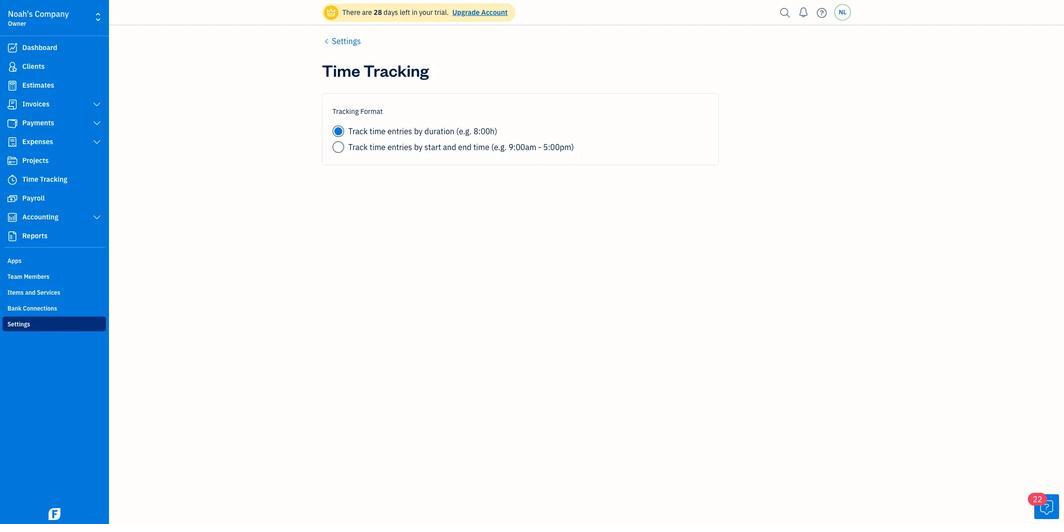 Task type: describe. For each thing, give the bounding box(es) containing it.
bank
[[7, 305, 22, 312]]

items and services
[[7, 289, 60, 296]]

nl
[[840, 8, 847, 16]]

track for track time entries by start and end time (e.g. 9:00am - 5:00pm)
[[349, 142, 368, 152]]

clients link
[[2, 58, 106, 76]]

bank connections
[[7, 305, 57, 312]]

1 vertical spatial tracking
[[333, 107, 359, 116]]

there are 28 days left in your trial. upgrade account
[[343, 8, 508, 17]]

there
[[343, 8, 361, 17]]

company
[[35, 9, 69, 19]]

timer image
[[6, 175, 18, 185]]

1 vertical spatial (e.g.
[[492, 142, 507, 152]]

projects link
[[2, 152, 106, 170]]

0 vertical spatial time tracking
[[322, 59, 429, 81]]

noah's
[[8, 9, 33, 19]]

estimates link
[[2, 77, 106, 95]]

5:00pm)
[[544, 142, 574, 152]]

22 button
[[1029, 493, 1060, 520]]

tracking format
[[333, 107, 383, 116]]

invoices
[[22, 100, 50, 109]]

are
[[362, 8, 372, 17]]

upgrade account link
[[451, 8, 508, 17]]

your
[[419, 8, 433, 17]]

9:00am
[[509, 142, 537, 152]]

entries for duration
[[388, 126, 413, 136]]

entries for start
[[388, 142, 413, 152]]

projects
[[22, 156, 49, 165]]

search image
[[778, 5, 794, 20]]

8:00h)
[[474, 126, 498, 136]]

expenses link
[[2, 133, 106, 151]]

project image
[[6, 156, 18, 166]]

time tracking link
[[2, 171, 106, 189]]

settings inside 'main' element
[[7, 321, 30, 328]]

chevron large down image for expenses
[[93, 138, 102, 146]]

clients
[[22, 62, 45, 71]]

nl button
[[835, 4, 852, 21]]

apps link
[[2, 253, 106, 268]]

in
[[412, 8, 418, 17]]

time for track time entries by duration (e.g. 8:00h)
[[370, 126, 386, 136]]

go to help image
[[815, 5, 830, 20]]

items
[[7, 289, 24, 296]]

by for start
[[414, 142, 423, 152]]

and inside 'link'
[[25, 289, 36, 296]]

services
[[37, 289, 60, 296]]

-
[[539, 142, 542, 152]]

1 horizontal spatial and
[[443, 142, 457, 152]]

accounting link
[[2, 209, 106, 227]]

reports
[[22, 232, 48, 240]]

accounting
[[22, 213, 58, 222]]

estimates
[[22, 81, 54, 90]]

crown image
[[326, 7, 337, 18]]

track for track time entries by duration (e.g. 8:00h)
[[349, 126, 368, 136]]

account
[[482, 8, 508, 17]]

team
[[7, 273, 22, 281]]



Task type: vqa. For each thing, say whether or not it's contained in the screenshot.
TIMER image at the top left of the page
yes



Task type: locate. For each thing, give the bounding box(es) containing it.
1 entries from the top
[[388, 126, 413, 136]]

chevron large down image for invoices
[[93, 101, 102, 109]]

connections
[[23, 305, 57, 312]]

1 vertical spatial by
[[414, 142, 423, 152]]

(e.g. up end
[[457, 126, 472, 136]]

dashboard image
[[6, 43, 18, 53]]

entries down track time entries by duration (e.g. 8:00h)
[[388, 142, 413, 152]]

apps
[[7, 257, 22, 265]]

format
[[361, 107, 383, 116]]

team members
[[7, 273, 49, 281]]

time tracking inside time tracking link
[[22, 175, 67, 184]]

time inside 'main' element
[[22, 175, 38, 184]]

1 horizontal spatial tracking
[[333, 107, 359, 116]]

settings link
[[322, 35, 361, 47], [2, 317, 106, 332]]

1 horizontal spatial (e.g.
[[492, 142, 507, 152]]

1 track from the top
[[349, 126, 368, 136]]

entries
[[388, 126, 413, 136], [388, 142, 413, 152]]

time right timer image
[[22, 175, 38, 184]]

noah's company owner
[[8, 9, 69, 27]]

track time entries by start and end time (e.g. 9:00am - 5:00pm)
[[349, 142, 574, 152]]

client image
[[6, 62, 18, 72]]

owner
[[8, 20, 26, 27]]

0 vertical spatial settings link
[[322, 35, 361, 47]]

expense image
[[6, 137, 18, 147]]

settings link down bank connections link
[[2, 317, 106, 332]]

1 vertical spatial time tracking
[[22, 175, 67, 184]]

time for track time entries by start and end time (e.g. 9:00am - 5:00pm)
[[370, 142, 386, 152]]

payments
[[22, 118, 54, 127]]

end
[[458, 142, 472, 152]]

payment image
[[6, 118, 18, 128]]

days
[[384, 8, 398, 17]]

settings down bank
[[7, 321, 30, 328]]

0 horizontal spatial settings
[[7, 321, 30, 328]]

(e.g.
[[457, 126, 472, 136], [492, 142, 507, 152]]

tracking down projects link
[[40, 175, 67, 184]]

tracking left the format
[[333, 107, 359, 116]]

time tracking
[[322, 59, 429, 81], [22, 175, 67, 184]]

report image
[[6, 232, 18, 241]]

1 vertical spatial chevron large down image
[[93, 119, 102, 127]]

and left end
[[443, 142, 457, 152]]

by left start
[[414, 142, 423, 152]]

1 vertical spatial and
[[25, 289, 36, 296]]

chevron large down image down estimates link
[[93, 101, 102, 109]]

payroll link
[[2, 190, 106, 208]]

duration
[[425, 126, 455, 136]]

notifications image
[[796, 2, 812, 22]]

1 vertical spatial track
[[349, 142, 368, 152]]

dashboard
[[22, 43, 57, 52]]

time
[[322, 59, 361, 81], [22, 175, 38, 184]]

team members link
[[2, 269, 106, 284]]

resource center badge image
[[1035, 495, 1060, 520]]

0 vertical spatial tracking
[[364, 59, 429, 81]]

0 vertical spatial chevron large down image
[[93, 101, 102, 109]]

invoice image
[[6, 100, 18, 110]]

by left duration
[[414, 126, 423, 136]]

left
[[400, 8, 410, 17]]

payroll
[[22, 194, 45, 203]]

0 vertical spatial (e.g.
[[457, 126, 472, 136]]

bank connections link
[[2, 301, 106, 316]]

3 chevron large down image from the top
[[93, 138, 102, 146]]

(e.g. down 8:00h)
[[492, 142, 507, 152]]

and
[[443, 142, 457, 152], [25, 289, 36, 296]]

1 horizontal spatial time
[[322, 59, 361, 81]]

1 vertical spatial settings
[[7, 321, 30, 328]]

money image
[[6, 194, 18, 204]]

payments link
[[2, 115, 106, 132]]

track
[[349, 126, 368, 136], [349, 142, 368, 152]]

0 vertical spatial entries
[[388, 126, 413, 136]]

0 horizontal spatial time
[[22, 175, 38, 184]]

invoices link
[[2, 96, 106, 114]]

items and services link
[[2, 285, 106, 300]]

1 by from the top
[[414, 126, 423, 136]]

chevron large down image inside expenses link
[[93, 138, 102, 146]]

0 horizontal spatial (e.g.
[[457, 126, 472, 136]]

tracking
[[364, 59, 429, 81], [333, 107, 359, 116], [40, 175, 67, 184]]

chart image
[[6, 213, 18, 223]]

settings down there
[[332, 36, 361, 46]]

trial.
[[435, 8, 449, 17]]

settings link down there
[[322, 35, 361, 47]]

tracking inside 'main' element
[[40, 175, 67, 184]]

1 vertical spatial settings link
[[2, 317, 106, 332]]

entries left duration
[[388, 126, 413, 136]]

freshbooks image
[[47, 509, 62, 521]]

2 vertical spatial chevron large down image
[[93, 138, 102, 146]]

chevron large down image
[[93, 101, 102, 109], [93, 119, 102, 127], [93, 138, 102, 146]]

reports link
[[2, 228, 106, 245]]

28
[[374, 8, 382, 17]]

1 horizontal spatial settings link
[[322, 35, 361, 47]]

0 vertical spatial and
[[443, 142, 457, 152]]

2 track from the top
[[349, 142, 368, 152]]

upgrade
[[453, 8, 480, 17]]

0 horizontal spatial tracking
[[40, 175, 67, 184]]

2 chevron large down image from the top
[[93, 119, 102, 127]]

chevron large down image
[[93, 214, 102, 222]]

2 horizontal spatial tracking
[[364, 59, 429, 81]]

and right the items at the bottom
[[25, 289, 36, 296]]

start
[[425, 142, 441, 152]]

22
[[1034, 495, 1043, 505]]

settings
[[332, 36, 361, 46], [7, 321, 30, 328]]

1 vertical spatial time
[[22, 175, 38, 184]]

2 vertical spatial tracking
[[40, 175, 67, 184]]

chevron large down image down payments link
[[93, 138, 102, 146]]

estimate image
[[6, 81, 18, 91]]

time tracking up the format
[[322, 59, 429, 81]]

expenses
[[22, 137, 53, 146]]

time up "tracking format"
[[322, 59, 361, 81]]

main element
[[0, 0, 134, 525]]

members
[[24, 273, 49, 281]]

chevron large down image up expenses link
[[93, 119, 102, 127]]

0 horizontal spatial settings link
[[2, 317, 106, 332]]

0 vertical spatial settings
[[332, 36, 361, 46]]

1 vertical spatial entries
[[388, 142, 413, 152]]

chevron large down image for payments
[[93, 119, 102, 127]]

1 chevron large down image from the top
[[93, 101, 102, 109]]

1 horizontal spatial time tracking
[[322, 59, 429, 81]]

track time entries by duration (e.g. 8:00h)
[[349, 126, 498, 136]]

1 horizontal spatial settings
[[332, 36, 361, 46]]

tracking up the format
[[364, 59, 429, 81]]

2 entries from the top
[[388, 142, 413, 152]]

time tracking down projects link
[[22, 175, 67, 184]]

0 vertical spatial by
[[414, 126, 423, 136]]

by
[[414, 126, 423, 136], [414, 142, 423, 152]]

0 horizontal spatial time tracking
[[22, 175, 67, 184]]

0 vertical spatial time
[[322, 59, 361, 81]]

time
[[370, 126, 386, 136], [370, 142, 386, 152], [474, 142, 490, 152]]

dashboard link
[[2, 39, 106, 57]]

0 vertical spatial track
[[349, 126, 368, 136]]

by for duration
[[414, 126, 423, 136]]

2 by from the top
[[414, 142, 423, 152]]

0 horizontal spatial and
[[25, 289, 36, 296]]



